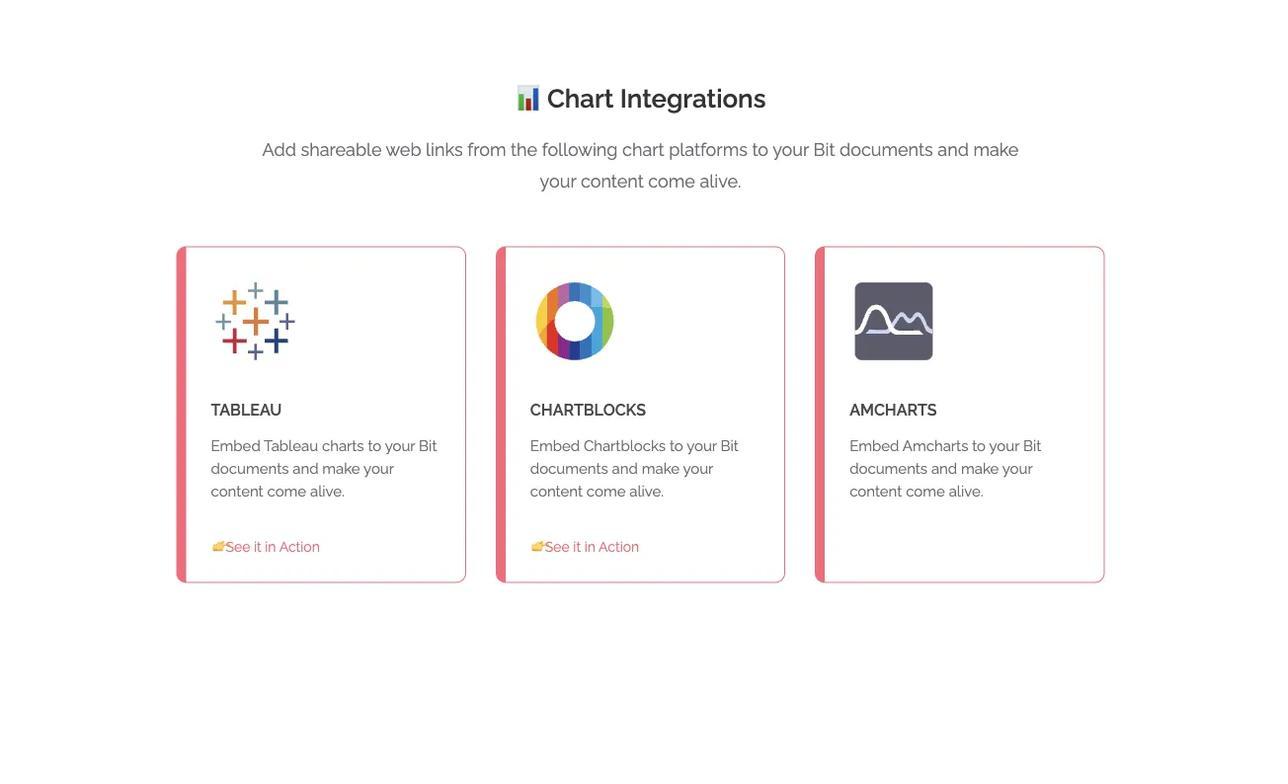 Task type: locate. For each thing, give the bounding box(es) containing it.
👉see it in action link down embed chartblocks to your bit documents and make your content come alive.
[[521, 533, 650, 563]]

come down the tableau
[[267, 483, 306, 500]]

to right platforms
[[752, 139, 769, 160]]

0 horizontal spatial action
[[279, 539, 320, 556]]

action down embed tableau charts to your bit documents and make your content come alive.
[[279, 539, 320, 556]]

in for chartblocks
[[585, 539, 596, 556]]

content inside embed chartblocks to your bit documents and make your content come alive.
[[530, 483, 583, 500]]

alive.
[[700, 171, 741, 192], [310, 483, 345, 500], [630, 483, 664, 500], [949, 483, 984, 500]]

2 action from the left
[[599, 539, 639, 556]]

come inside embed tableau charts to your bit documents and make your content come alive.
[[267, 483, 306, 500]]

1 horizontal spatial embed
[[530, 438, 580, 455]]

2 it from the left
[[573, 539, 581, 556]]

embed down chartblocks
[[530, 438, 580, 455]]

embed down tableau
[[211, 438, 261, 455]]

charts
[[322, 438, 364, 455]]

1 embed from the left
[[211, 438, 261, 455]]

alive. down platforms
[[700, 171, 741, 192]]

👉see it in action link
[[201, 533, 331, 563], [521, 533, 650, 563]]

👉see it in action link down embed tableau charts to your bit documents and make your content come alive.
[[201, 533, 331, 563]]

1 👉see it in action from the left
[[212, 539, 320, 556]]

and inside embed tableau charts to your bit documents and make your content come alive.
[[293, 460, 319, 478]]

chartblocks
[[530, 401, 646, 419]]

0 horizontal spatial 👉see it in action
[[212, 539, 320, 556]]

👉see it in action
[[212, 539, 320, 556], [531, 539, 639, 556]]

embed chartblocks to your bit documents and make your content come alive.
[[530, 438, 739, 500]]

1 👉see from the left
[[212, 539, 250, 556]]

come inside embed amcharts to your bit documents and make your content come alive.
[[906, 483, 945, 500]]

alive. down chartblocks
[[630, 483, 664, 500]]

1 horizontal spatial in
[[585, 539, 596, 556]]

1 horizontal spatial 👉see
[[531, 539, 570, 556]]

the
[[511, 139, 538, 160]]

chartblocks
[[584, 438, 666, 455]]

content down amcharts
[[850, 483, 902, 500]]

to right chartblocks
[[670, 438, 683, 455]]

0 horizontal spatial in
[[265, 539, 276, 556]]

alive. down charts
[[310, 483, 345, 500]]

👉see it in action down embed chartblocks to your bit documents and make your content come alive.
[[531, 539, 639, 556]]

embed inside embed tableau charts to your bit documents and make your content come alive.
[[211, 438, 261, 455]]

2 in from the left
[[585, 539, 596, 556]]

embed for amcharts
[[850, 438, 899, 455]]

to right amcharts
[[972, 438, 986, 455]]

2 horizontal spatial embed
[[850, 438, 899, 455]]

0 horizontal spatial it
[[254, 539, 262, 556]]

make inside embed tableau charts to your bit documents and make your content come alive.
[[322, 460, 360, 478]]

make
[[974, 139, 1019, 160], [322, 460, 360, 478], [642, 460, 680, 478], [961, 460, 999, 478]]

documents
[[840, 139, 933, 160], [211, 460, 289, 478], [530, 460, 608, 478], [850, 460, 928, 478]]

web
[[386, 139, 421, 160]]

following
[[542, 139, 618, 160]]

2 👉see from the left
[[531, 539, 570, 556]]

👉see it in action down embed tableau charts to your bit documents and make your content come alive.
[[212, 539, 320, 556]]

action down embed chartblocks to your bit documents and make your content come alive.
[[599, 539, 639, 556]]

2 👉see it in action link from the left
[[521, 533, 650, 563]]

bit
[[814, 139, 835, 160], [419, 438, 437, 455], [721, 438, 739, 455], [1023, 438, 1042, 455]]

amcharts
[[903, 438, 969, 455]]

come down chart
[[648, 171, 695, 192]]

1 action from the left
[[279, 539, 320, 556]]

make inside the add shareable web links from the following chart platforms to your bit documents and make your content come alive.
[[974, 139, 1019, 160]]

1 horizontal spatial 👉see it in action
[[531, 539, 639, 556]]

content inside the add shareable web links from the following chart platforms to your bit documents and make your content come alive.
[[581, 171, 644, 192]]

bit.ai and chartblocks integration image
[[530, 277, 629, 396]]

1 horizontal spatial 👉see it in action link
[[521, 533, 650, 563]]

to inside embed amcharts to your bit documents and make your content come alive.
[[972, 438, 986, 455]]

embed for chartblocks
[[530, 438, 580, 455]]

content inside embed amcharts to your bit documents and make your content come alive.
[[850, 483, 902, 500]]

embed inside embed amcharts to your bit documents and make your content come alive.
[[850, 438, 899, 455]]

embed inside embed chartblocks to your bit documents and make your content come alive.
[[530, 438, 580, 455]]

content down chart
[[581, 171, 644, 192]]

embed down amcharts
[[850, 438, 899, 455]]

content down tableau
[[211, 483, 263, 500]]

chart
[[622, 139, 665, 160]]

0 horizontal spatial 👉see
[[212, 539, 250, 556]]

to inside embed chartblocks to your bit documents and make your content come alive.
[[670, 438, 683, 455]]

2 👉see it in action from the left
[[531, 539, 639, 556]]

1 horizontal spatial action
[[599, 539, 639, 556]]

add shareable web links from the following chart platforms to your bit documents and make your content come alive.
[[262, 139, 1019, 192]]

in for tableau
[[265, 539, 276, 556]]

tableau
[[211, 401, 282, 419]]

👉see it in action for tableau
[[212, 539, 320, 556]]

👉see
[[212, 539, 250, 556], [531, 539, 570, 556]]

action
[[279, 539, 320, 556], [599, 539, 639, 556]]

in
[[265, 539, 276, 556], [585, 539, 596, 556]]

📊
[[515, 83, 541, 113]]

it
[[254, 539, 262, 556], [573, 539, 581, 556]]

0 horizontal spatial 👉see it in action link
[[201, 533, 331, 563]]

1 horizontal spatial it
[[573, 539, 581, 556]]

embed tableau charts to your bit documents and make your content come alive.
[[211, 438, 437, 500]]

embed amcharts to your bit documents and make your content come alive.
[[850, 438, 1042, 500]]

come inside the add shareable web links from the following chart platforms to your bit documents and make your content come alive.
[[648, 171, 695, 192]]

bit.ai and tableau integration image
[[211, 277, 310, 366]]

make inside embed amcharts to your bit documents and make your content come alive.
[[961, 460, 999, 478]]

embed
[[211, 438, 261, 455], [530, 438, 580, 455], [850, 438, 899, 455]]

action for chartblocks
[[599, 539, 639, 556]]

documents inside the add shareable web links from the following chart platforms to your bit documents and make your content come alive.
[[840, 139, 933, 160]]

alive. down amcharts
[[949, 483, 984, 500]]

bit.ai and amcharts integrations image
[[850, 277, 949, 396]]

content
[[581, 171, 644, 192], [211, 483, 263, 500], [530, 483, 583, 500], [850, 483, 902, 500]]

in down embed tableau charts to your bit documents and make your content come alive.
[[265, 539, 276, 556]]

1 it from the left
[[254, 539, 262, 556]]

2 embed from the left
[[530, 438, 580, 455]]

to right charts
[[368, 438, 382, 455]]

make inside embed chartblocks to your bit documents and make your content come alive.
[[642, 460, 680, 478]]

content down chartblocks
[[530, 483, 583, 500]]

come down chartblocks
[[587, 483, 626, 500]]

in down embed chartblocks to your bit documents and make your content come alive.
[[585, 539, 596, 556]]

0 horizontal spatial embed
[[211, 438, 261, 455]]

your
[[773, 139, 809, 160], [540, 171, 576, 192], [385, 438, 415, 455], [687, 438, 717, 455], [989, 438, 1020, 455], [364, 460, 394, 478], [683, 460, 713, 478], [1003, 460, 1033, 478]]

come
[[648, 171, 695, 192], [267, 483, 306, 500], [587, 483, 626, 500], [906, 483, 945, 500]]

to inside embed tableau charts to your bit documents and make your content come alive.
[[368, 438, 382, 455]]

come down amcharts
[[906, 483, 945, 500]]

to inside the add shareable web links from the following chart platforms to your bit documents and make your content come alive.
[[752, 139, 769, 160]]

1 👉see it in action link from the left
[[201, 533, 331, 563]]

bit inside embed amcharts to your bit documents and make your content come alive.
[[1023, 438, 1042, 455]]

👉see it in action link for chartblocks
[[521, 533, 650, 563]]

to
[[752, 139, 769, 160], [368, 438, 382, 455], [670, 438, 683, 455], [972, 438, 986, 455]]

1 in from the left
[[265, 539, 276, 556]]

3 embed from the left
[[850, 438, 899, 455]]

and
[[938, 139, 969, 160], [293, 460, 319, 478], [612, 460, 638, 478], [932, 460, 958, 478]]



Task type: describe. For each thing, give the bounding box(es) containing it.
integrations
[[620, 83, 766, 113]]

amcharts
[[850, 401, 937, 419]]

alive. inside embed chartblocks to your bit documents and make your content come alive.
[[630, 483, 664, 500]]

alive. inside embed tableau charts to your bit documents and make your content come alive.
[[310, 483, 345, 500]]

and inside the add shareable web links from the following chart platforms to your bit documents and make your content come alive.
[[938, 139, 969, 160]]

documents inside embed tableau charts to your bit documents and make your content come alive.
[[211, 460, 289, 478]]

documents inside embed chartblocks to your bit documents and make your content come alive.
[[530, 460, 608, 478]]

📊 chart integrations
[[515, 83, 766, 113]]

documents inside embed amcharts to your bit documents and make your content come alive.
[[850, 460, 928, 478]]

come inside embed chartblocks to your bit documents and make your content come alive.
[[587, 483, 626, 500]]

bit inside embed tableau charts to your bit documents and make your content come alive.
[[419, 438, 437, 455]]

👉see it in action for chartblocks
[[531, 539, 639, 556]]

alive. inside the add shareable web links from the following chart platforms to your bit documents and make your content come alive.
[[700, 171, 741, 192]]

bit inside the add shareable web links from the following chart platforms to your bit documents and make your content come alive.
[[814, 139, 835, 160]]

add
[[262, 139, 296, 160]]

and inside embed chartblocks to your bit documents and make your content come alive.
[[612, 460, 638, 478]]

content inside embed tableau charts to your bit documents and make your content come alive.
[[211, 483, 263, 500]]

action for tableau
[[279, 539, 320, 556]]

it for tableau
[[254, 539, 262, 556]]

links
[[426, 139, 463, 160]]

tableau
[[264, 438, 318, 455]]

and inside embed amcharts to your bit documents and make your content come alive.
[[932, 460, 958, 478]]

bit inside embed chartblocks to your bit documents and make your content come alive.
[[721, 438, 739, 455]]

chart
[[547, 83, 614, 113]]

👉see it in action link for tableau
[[201, 533, 331, 563]]

alive. inside embed amcharts to your bit documents and make your content come alive.
[[949, 483, 984, 500]]

embed for tableau
[[211, 438, 261, 455]]

shareable
[[301, 139, 382, 160]]

👉see for chartblocks
[[531, 539, 570, 556]]

platforms
[[669, 139, 748, 160]]

it for chartblocks
[[573, 539, 581, 556]]

from
[[468, 139, 506, 160]]

👉see for tableau
[[212, 539, 250, 556]]



Task type: vqa. For each thing, say whether or not it's contained in the screenshot.
THE CREATE
no



